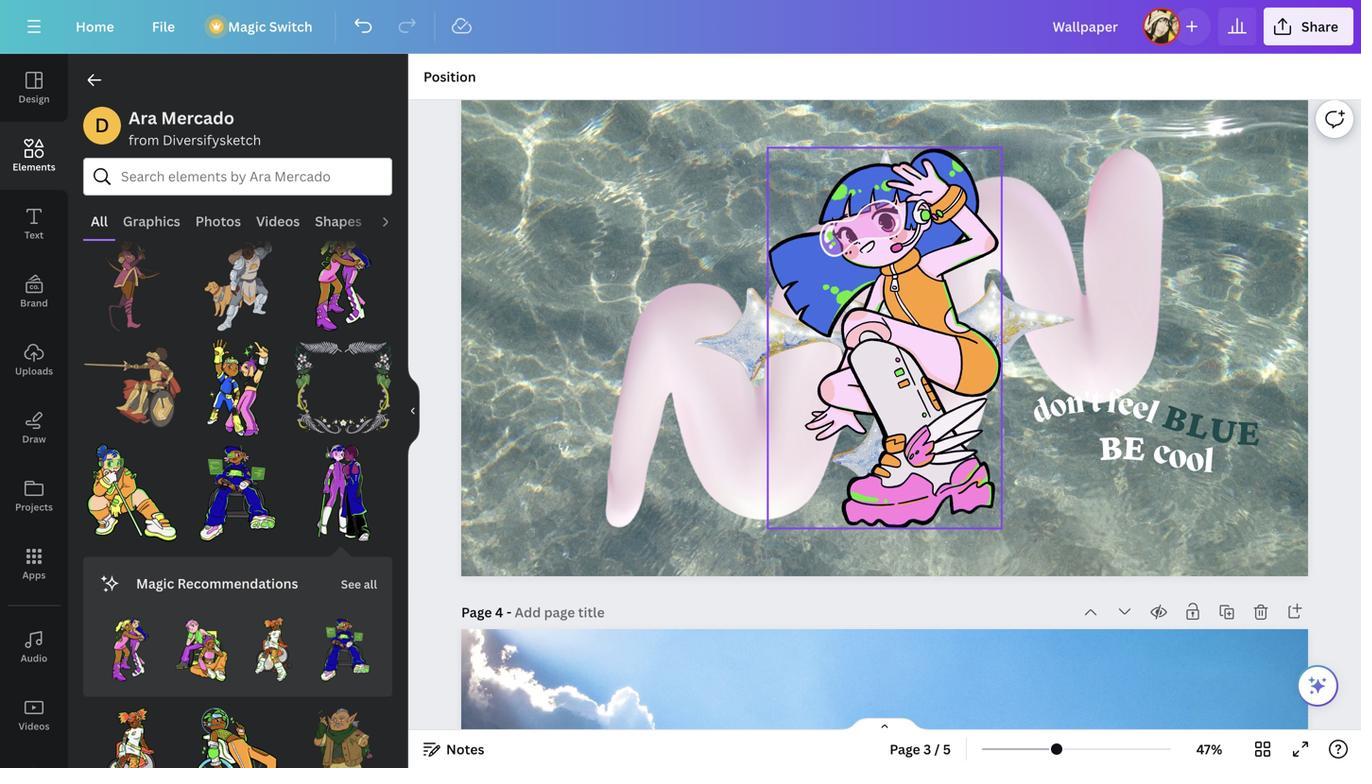 Task type: locate. For each thing, give the bounding box(es) containing it.
e right t
[[1115, 389, 1137, 425]]

shapes button
[[307, 203, 369, 239]]

0 horizontal spatial l
[[1141, 398, 1162, 432]]

page left 4
[[461, 604, 492, 622]]

0 horizontal spatial audio
[[21, 652, 48, 665]]

text
[[24, 229, 44, 242]]

page for page 4 -
[[461, 604, 492, 622]]

1 horizontal spatial e
[[1236, 410, 1261, 454]]

file
[[152, 17, 175, 35]]

Page title text field
[[515, 603, 607, 622]]

magic recommendations
[[136, 575, 298, 593]]

magic for magic switch
[[228, 17, 266, 35]]

1 vertical spatial videos button
[[0, 682, 68, 750]]

o left the '
[[1047, 390, 1071, 427]]

audio down apps
[[21, 652, 48, 665]]

l right f
[[1141, 398, 1162, 432]]

y2k futurism cyber girl in wheelchair image up recommendations
[[189, 444, 287, 542]]

audio button right the shapes
[[369, 203, 422, 239]]

design button
[[0, 54, 68, 122]]

1 vertical spatial videos
[[18, 720, 50, 733]]

page 3 / 5
[[890, 741, 951, 759]]

diversifysketch element
[[83, 107, 121, 145]]

b inside b e c o o l
[[1098, 425, 1124, 469]]

l right c on the right of page
[[1203, 446, 1215, 482]]

audio button down apps
[[0, 613, 68, 682]]

0 vertical spatial audio button
[[369, 203, 422, 239]]

y2k futurism cyber girl with wheelchair image
[[242, 618, 306, 682], [83, 708, 181, 769]]

1 horizontal spatial videos
[[256, 212, 300, 230]]

audio button
[[369, 203, 422, 239], [0, 613, 68, 682]]

elements button
[[0, 122, 68, 190]]

0 vertical spatial audio
[[377, 212, 415, 230]]

notes button
[[416, 734, 492, 765]]

magic
[[228, 17, 266, 35], [136, 575, 174, 593]]

e
[[1115, 389, 1137, 425], [1128, 393, 1153, 429]]

shapes
[[315, 212, 362, 230]]

b for b e c o o l
[[1098, 425, 1124, 469]]

b left u at the bottom
[[1158, 393, 1195, 442]]

f e e
[[1105, 388, 1153, 429]]

audio right shapes "button"
[[377, 212, 415, 230]]

0 vertical spatial videos
[[256, 212, 300, 230]]

magic left switch on the left top
[[228, 17, 266, 35]]

canva assistant image
[[1306, 675, 1329, 698]]

0 vertical spatial y2k futurism cyber girl with wheelchair image
[[242, 618, 306, 682]]

0 vertical spatial page
[[461, 604, 492, 622]]

0 horizontal spatial e
[[1122, 425, 1147, 469]]

0 vertical spatial l
[[1141, 398, 1162, 432]]

1 horizontal spatial l
[[1203, 446, 1215, 482]]

y2k futurism cyber girl in wheelchair image
[[189, 444, 287, 542], [313, 618, 377, 682]]

1 horizontal spatial page
[[890, 741, 920, 759]]

u
[[1206, 406, 1240, 453]]

1 horizontal spatial b
[[1158, 393, 1195, 442]]

main menu bar
[[0, 0, 1361, 54]]

brand
[[20, 297, 48, 310]]

1 vertical spatial magic
[[136, 575, 174, 593]]

e right l
[[1236, 410, 1261, 454]]

0 horizontal spatial magic
[[136, 575, 174, 593]]

0 vertical spatial y2k futurism cyber girl in wheelchair image
[[189, 444, 287, 542]]

1 vertical spatial y2k futurism cyber girl with wheelchair image
[[83, 708, 181, 769]]

y2k futurism cyber girl with cane image
[[83, 444, 181, 542]]

y2k futurism cyber girl in wheelchair image down see
[[313, 618, 377, 682]]

brand button
[[0, 258, 68, 326]]

magic inside button
[[228, 17, 266, 35]]

1 horizontal spatial videos button
[[249, 203, 307, 239]]

b for b
[[1158, 393, 1195, 442]]

0 horizontal spatial videos
[[18, 720, 50, 733]]

uploads button
[[0, 326, 68, 394]]

page inside button
[[890, 741, 920, 759]]

videos button
[[249, 203, 307, 239], [0, 682, 68, 750]]

1 horizontal spatial audio
[[377, 212, 415, 230]]

position button
[[416, 61, 484, 92]]

magic for magic recommendations
[[136, 575, 174, 593]]

1 vertical spatial l
[[1203, 446, 1215, 482]]

projects button
[[0, 462, 68, 530]]

apps button
[[0, 530, 68, 598]]

3
[[924, 741, 931, 759]]

videos inside side panel tab list
[[18, 720, 50, 733]]

audio
[[377, 212, 415, 230], [21, 652, 48, 665]]

0 vertical spatial videos button
[[249, 203, 307, 239]]

silver fern, manuka, mount cook buttercup image
[[294, 339, 392, 437]]

diversifysketch image
[[83, 107, 121, 145]]

0 horizontal spatial page
[[461, 604, 492, 622]]

magic left recommendations
[[136, 575, 174, 593]]

group
[[83, 222, 181, 331], [189, 222, 287, 331], [294, 222, 392, 331], [83, 327, 181, 437], [189, 327, 287, 437], [294, 327, 392, 437], [189, 433, 287, 542], [294, 433, 392, 542], [83, 444, 181, 542], [98, 607, 162, 682], [170, 607, 234, 682], [242, 607, 306, 682], [313, 607, 377, 682], [83, 708, 181, 769], [189, 708, 287, 769], [294, 708, 392, 769]]

e
[[1236, 410, 1261, 454], [1122, 425, 1147, 469]]

home
[[76, 17, 114, 35]]

b e c o o l
[[1098, 425, 1215, 482]]

o left u at the bottom
[[1165, 440, 1191, 479]]

audio inside side panel tab list
[[21, 652, 48, 665]]

l
[[1141, 398, 1162, 432], [1203, 446, 1215, 482]]

0 vertical spatial magic
[[228, 17, 266, 35]]

b
[[1158, 393, 1195, 442], [1098, 425, 1124, 469]]

f
[[1105, 388, 1121, 422]]

'
[[1084, 387, 1092, 421]]

share button
[[1264, 8, 1354, 45]]

e left c on the right of page
[[1122, 425, 1147, 469]]

0 horizontal spatial videos button
[[0, 682, 68, 750]]

ara mercado from diversifysketch
[[129, 106, 261, 149]]

see all
[[341, 577, 377, 592]]

graphics button
[[115, 203, 188, 239]]

b down f
[[1098, 425, 1124, 469]]

1 vertical spatial page
[[890, 741, 920, 759]]

videos
[[256, 212, 300, 230], [18, 720, 50, 733]]

1 horizontal spatial magic
[[228, 17, 266, 35]]

all
[[364, 577, 377, 592]]

1 horizontal spatial audio button
[[369, 203, 422, 239]]

1 horizontal spatial y2k futurism cyber girl in wheelchair image
[[313, 618, 377, 682]]

5
[[943, 741, 951, 759]]

0 horizontal spatial audio button
[[0, 613, 68, 682]]

e inside the l u e
[[1236, 410, 1261, 454]]

1 vertical spatial audio
[[21, 652, 48, 665]]

page left 3
[[890, 741, 920, 759]]

0 horizontal spatial b
[[1098, 425, 1124, 469]]

y2k futurism cyber friends image
[[294, 233, 392, 331], [294, 444, 392, 542], [98, 618, 162, 682], [170, 618, 234, 682]]

page
[[461, 604, 492, 622], [890, 741, 920, 759]]

o
[[1047, 390, 1071, 427], [1165, 440, 1191, 479], [1184, 443, 1207, 482]]



Task type: vqa. For each thing, say whether or not it's contained in the screenshot.
Green Simple Shamrock St Patrick's Day Pub Event Facebook Cover group at left
no



Task type: describe. For each thing, give the bounding box(es) containing it.
hide image
[[407, 366, 420, 457]]

photos button
[[188, 203, 249, 239]]

t
[[1091, 387, 1102, 421]]

d
[[1028, 395, 1056, 432]]

y2k futurism cyber boy and girl image
[[189, 339, 287, 437]]

loose cartoon fantasy roleplaying blind woman image
[[189, 233, 287, 331]]

4
[[495, 604, 503, 622]]

all
[[91, 212, 108, 230]]

from
[[129, 131, 159, 149]]

y2k futurism cybergoth with wheelchair image
[[189, 708, 287, 769]]

e right f
[[1128, 393, 1153, 429]]

all button
[[83, 203, 115, 239]]

0 horizontal spatial y2k futurism cyber girl with wheelchair image
[[83, 708, 181, 769]]

share
[[1302, 17, 1339, 35]]

photos
[[195, 212, 241, 230]]

c
[[1149, 435, 1175, 475]]

47%
[[1197, 741, 1223, 759]]

see
[[341, 577, 361, 592]]

Design title text field
[[1038, 8, 1135, 45]]

side panel tab list
[[0, 54, 68, 769]]

switch
[[269, 17, 313, 35]]

o n ' t
[[1047, 387, 1102, 427]]

recommendations
[[177, 575, 298, 593]]

1 horizontal spatial y2k futurism cyber girl with wheelchair image
[[242, 618, 306, 682]]

file button
[[137, 8, 190, 45]]

magic switch button
[[198, 8, 328, 45]]

e inside b e c o o l
[[1122, 425, 1147, 469]]

draw button
[[0, 394, 68, 462]]

projects
[[15, 501, 53, 514]]

diversifysketch link
[[163, 131, 261, 149]]

0 horizontal spatial y2k futurism cyber girl in wheelchair image
[[189, 444, 287, 542]]

diversifysketch
[[163, 131, 261, 149]]

text button
[[0, 190, 68, 258]]

loose cartoon fantasy roleplaying elderly man image
[[294, 708, 392, 769]]

draw
[[22, 433, 46, 446]]

n
[[1064, 387, 1087, 423]]

position
[[423, 68, 476, 86]]

-
[[507, 604, 512, 622]]

o right c on the right of page
[[1184, 443, 1207, 482]]

page 3 / 5 button
[[882, 734, 959, 765]]

elements
[[13, 161, 56, 173]]

ara
[[129, 106, 157, 130]]

home link
[[60, 8, 129, 45]]

l inside b e c o o l
[[1203, 446, 1215, 482]]

page for page 3 / 5
[[890, 741, 920, 759]]

Search elements by Ara Mercado search field
[[121, 159, 354, 195]]

loose cartoon fantasy roleplaying woman image
[[83, 339, 181, 437]]

1 vertical spatial audio button
[[0, 613, 68, 682]]

see all button
[[339, 565, 379, 603]]

notes
[[446, 741, 484, 759]]

/
[[935, 741, 940, 759]]

graphics
[[123, 212, 180, 230]]

o inside o n ' t
[[1047, 390, 1071, 427]]

magic switch
[[228, 17, 313, 35]]

47% button
[[1179, 734, 1240, 765]]

uploads
[[15, 365, 53, 378]]

design
[[18, 93, 50, 105]]

mercado
[[161, 106, 234, 130]]

l u e
[[1183, 401, 1261, 454]]

1 vertical spatial y2k futurism cyber girl in wheelchair image
[[313, 618, 377, 682]]

apps
[[22, 569, 46, 582]]

page 4 -
[[461, 604, 515, 622]]

show pages image
[[839, 717, 930, 733]]

loose cartoon fantasy roleplaying female archer image
[[83, 233, 181, 331]]

l
[[1183, 401, 1215, 448]]



